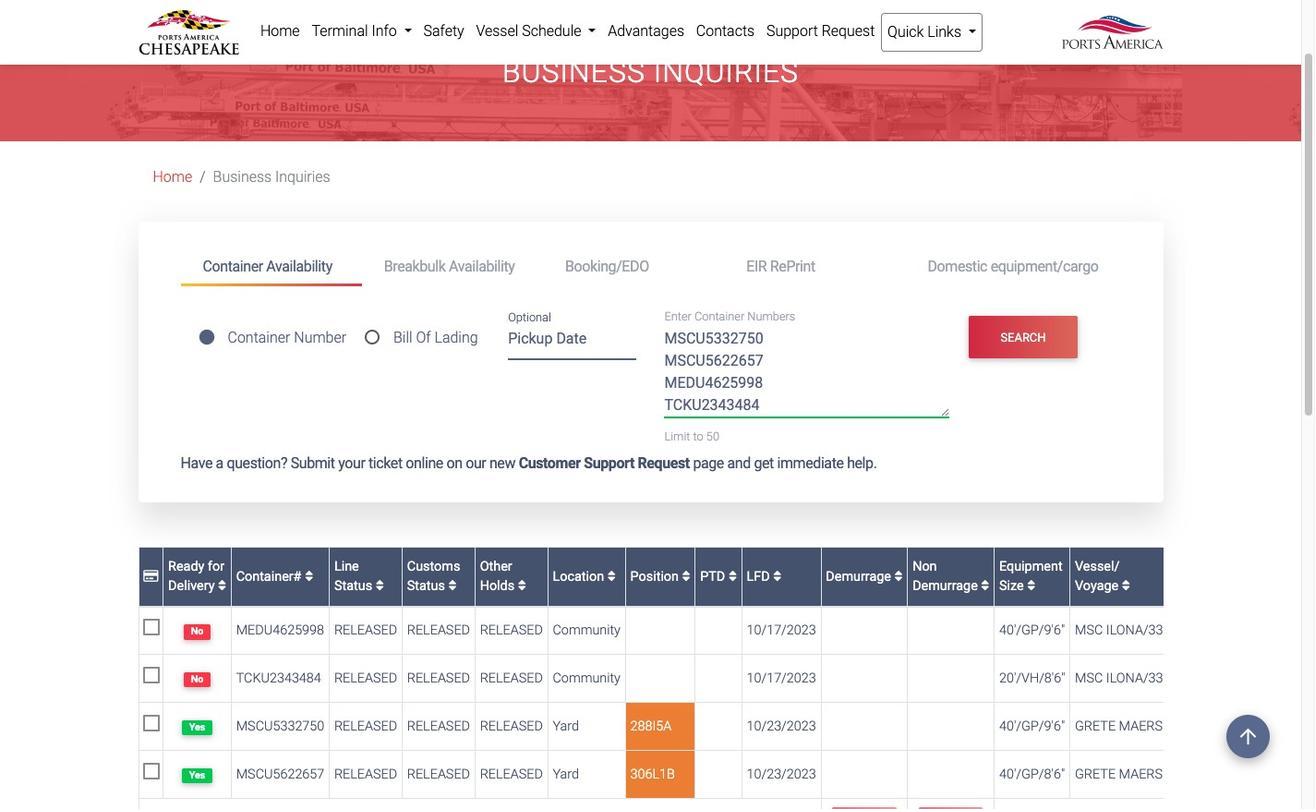 Task type: locate. For each thing, give the bounding box(es) containing it.
0 vertical spatial ilona/335r
[[1107, 623, 1179, 638]]

grete maersk/335e for 40'/gp/9'6"
[[1075, 718, 1206, 734]]

20'/vh/8'6"
[[999, 671, 1065, 686]]

yard
[[553, 718, 579, 734], [553, 766, 579, 782]]

2 grete from the top
[[1075, 766, 1116, 782]]

booking/edo
[[565, 258, 649, 275]]

40'/gp/9'6" for msc ilona/335r
[[999, 623, 1065, 638]]

non demurrage
[[913, 559, 981, 594]]

1 msc ilona/335r from the top
[[1075, 623, 1179, 638]]

request
[[822, 22, 875, 40], [638, 455, 690, 472]]

10/23/2023 for 306l1b
[[747, 766, 816, 782]]

voyage
[[1075, 579, 1119, 594]]

1 horizontal spatial demurrage
[[913, 579, 978, 594]]

search
[[1001, 330, 1046, 344]]

sort image left size
[[981, 580, 990, 593]]

other holds
[[480, 559, 518, 594]]

0 vertical spatial container
[[203, 258, 263, 275]]

10/17/2023 for 40'/gp/9'6"
[[747, 623, 816, 638]]

2 msc ilona/335r from the top
[[1075, 671, 1179, 686]]

2 status from the left
[[407, 579, 445, 594]]

306l1b
[[631, 766, 675, 782]]

0 vertical spatial 10/17/2023
[[747, 623, 816, 638]]

1 vertical spatial ilona/335r
[[1107, 671, 1179, 686]]

0 horizontal spatial status
[[334, 579, 372, 594]]

1 status from the left
[[334, 579, 372, 594]]

safety
[[424, 22, 464, 40]]

0 vertical spatial yard
[[553, 718, 579, 734]]

number
[[294, 329, 347, 347]]

no down the delivery
[[191, 626, 204, 638]]

ilona/335r
[[1107, 623, 1179, 638], [1107, 671, 1179, 686]]

1 horizontal spatial home
[[260, 22, 300, 40]]

status
[[334, 579, 372, 594], [407, 579, 445, 594]]

0 vertical spatial home link
[[254, 13, 306, 50]]

business inquiries down the 'advantages' link
[[502, 55, 799, 90]]

1 horizontal spatial inquiries
[[654, 55, 799, 90]]

1 horizontal spatial business inquiries
[[502, 55, 799, 90]]

1 vertical spatial no
[[191, 673, 204, 685]]

2 grete maersk/335e from the top
[[1075, 766, 1206, 782]]

to
[[693, 430, 704, 443]]

business inquiries
[[502, 55, 799, 90], [213, 168, 330, 186]]

home inside home "link"
[[260, 22, 300, 40]]

yard for 288i5a
[[553, 718, 579, 734]]

quick links
[[888, 23, 965, 41]]

1 vertical spatial grete
[[1075, 766, 1116, 782]]

1 vertical spatial home link
[[153, 168, 192, 186]]

sort image left 'ptd'
[[682, 570, 691, 583]]

0 vertical spatial business
[[502, 55, 646, 90]]

msc ilona/335r for 40'/gp/9'6"
[[1075, 623, 1179, 638]]

medu4625998
[[236, 623, 324, 638]]

2 ilona/335r from the top
[[1107, 671, 1179, 686]]

1 vertical spatial request
[[638, 455, 690, 472]]

grete maersk/335e
[[1075, 718, 1206, 734], [1075, 766, 1206, 782]]

no left tcku2343484
[[191, 673, 204, 685]]

Optional text field
[[508, 323, 637, 360]]

1 horizontal spatial business
[[502, 55, 646, 90]]

sort image inside ptd link
[[729, 570, 737, 583]]

2 vertical spatial container
[[228, 329, 290, 347]]

ilona/335r for 20'/vh/8'6"
[[1107, 671, 1179, 686]]

1 10/23/2023 from the top
[[747, 718, 816, 734]]

container left number
[[228, 329, 290, 347]]

1 vertical spatial 40'/gp/9'6"
[[999, 718, 1065, 734]]

2 community from the top
[[553, 671, 621, 686]]

terminal info link
[[306, 13, 418, 50]]

40'/gp/9'6"
[[999, 623, 1065, 638], [999, 718, 1065, 734]]

get
[[754, 455, 774, 472]]

1 10/17/2023 from the top
[[747, 623, 816, 638]]

released
[[334, 623, 397, 638], [407, 623, 470, 638], [480, 623, 543, 638], [334, 671, 397, 686], [407, 671, 470, 686], [480, 671, 543, 686], [334, 718, 397, 734], [407, 718, 470, 734], [480, 718, 543, 734], [334, 766, 397, 782], [407, 766, 470, 782], [480, 766, 543, 782]]

sort image right ptd link at the bottom
[[773, 570, 782, 583]]

help.
[[847, 455, 877, 472]]

2 msc from the top
[[1075, 671, 1103, 686]]

status down line at the bottom
[[334, 579, 372, 594]]

maersk/335e
[[1119, 718, 1206, 734], [1119, 766, 1206, 782]]

0 vertical spatial grete
[[1075, 718, 1116, 734]]

sort image right voyage
[[1122, 580, 1130, 593]]

home for leftmost home "link"
[[153, 168, 192, 186]]

0 horizontal spatial support
[[584, 455, 635, 472]]

1 msc from the top
[[1075, 623, 1103, 638]]

availability up container number
[[266, 258, 332, 275]]

of
[[416, 329, 431, 347]]

demurrage left non
[[826, 569, 895, 584]]

maersk/335e for 40'/gp/8'6"
[[1119, 766, 1206, 782]]

0 vertical spatial yes
[[189, 721, 205, 733]]

1 horizontal spatial request
[[822, 22, 875, 40]]

request left quick
[[822, 22, 875, 40]]

sort image left lfd
[[729, 570, 737, 583]]

2 availability from the left
[[449, 258, 515, 275]]

grete
[[1075, 718, 1116, 734], [1075, 766, 1116, 782]]

equipment/cargo
[[991, 258, 1099, 275]]

sort image
[[608, 570, 616, 583], [682, 570, 691, 583], [729, 570, 737, 583], [773, 570, 782, 583], [895, 570, 903, 583], [218, 580, 226, 593], [376, 580, 384, 593], [448, 580, 457, 593], [1027, 580, 1036, 593]]

position
[[631, 569, 682, 584]]

msc down voyage
[[1075, 623, 1103, 638]]

on
[[447, 455, 463, 472]]

1 vertical spatial msc ilona/335r
[[1075, 671, 1179, 686]]

availability right the breakbulk on the left top
[[449, 258, 515, 275]]

support right 'customer' in the bottom left of the page
[[584, 455, 635, 472]]

container
[[203, 258, 263, 275], [695, 310, 745, 324], [228, 329, 290, 347]]

2 no from the top
[[191, 673, 204, 685]]

1 grete from the top
[[1075, 718, 1116, 734]]

location
[[553, 569, 608, 584]]

yes left mscu5332750
[[189, 721, 205, 733]]

2 yard from the top
[[553, 766, 579, 782]]

holds
[[480, 579, 515, 594]]

inquiries
[[654, 55, 799, 90], [275, 168, 330, 186]]

status inside 'line status'
[[334, 579, 372, 594]]

1 yes from the top
[[189, 721, 205, 733]]

1 vertical spatial community
[[553, 671, 621, 686]]

ticket
[[369, 455, 403, 472]]

1 vertical spatial msc
[[1075, 671, 1103, 686]]

1 vertical spatial 10/23/2023
[[747, 766, 816, 782]]

0 horizontal spatial inquiries
[[275, 168, 330, 186]]

sort image right holds
[[518, 580, 526, 593]]

1 40'/gp/9'6" from the top
[[999, 623, 1065, 638]]

demurrage down non
[[913, 579, 978, 594]]

yes left mscu5622657 at the bottom left of page
[[189, 769, 205, 781]]

1 horizontal spatial support
[[767, 22, 818, 40]]

1 vertical spatial 10/17/2023
[[747, 671, 816, 686]]

sort image inside "lfd" 'link'
[[773, 570, 782, 583]]

1 vertical spatial business inquiries
[[213, 168, 330, 186]]

status inside customs status
[[407, 579, 445, 594]]

breakbulk availability link
[[362, 250, 543, 284]]

grete maersk/335e for 40'/gp/8'6"
[[1075, 766, 1206, 782]]

1 community from the top
[[553, 623, 621, 638]]

container availability link
[[181, 250, 362, 287]]

1 vertical spatial yard
[[553, 766, 579, 782]]

breakbulk
[[384, 258, 446, 275]]

msc for 20'/vh/8'6"
[[1075, 671, 1103, 686]]

0 vertical spatial msc
[[1075, 623, 1103, 638]]

question?
[[227, 455, 287, 472]]

1 vertical spatial grete maersk/335e
[[1075, 766, 1206, 782]]

booking/edo link
[[543, 250, 724, 284]]

msc ilona/335r for 20'/vh/8'6"
[[1075, 671, 1179, 686]]

1 vertical spatial yes
[[189, 769, 205, 781]]

1 horizontal spatial status
[[407, 579, 445, 594]]

vessel schedule link
[[470, 13, 602, 50]]

business
[[502, 55, 646, 90], [213, 168, 272, 186]]

alert
[[0, 0, 1302, 3]]

ready
[[168, 559, 204, 574]]

availability inside "link"
[[449, 258, 515, 275]]

search button
[[969, 316, 1078, 359]]

msc ilona/335r
[[1075, 623, 1179, 638], [1075, 671, 1179, 686]]

0 vertical spatial grete maersk/335e
[[1075, 718, 1206, 734]]

1 ilona/335r from the top
[[1107, 623, 1179, 638]]

sort image left position at bottom
[[608, 570, 616, 583]]

support
[[767, 22, 818, 40], [584, 455, 635, 472]]

0 vertical spatial no
[[191, 626, 204, 638]]

vessel/
[[1075, 559, 1120, 574]]

sort image left line at the bottom
[[305, 570, 313, 583]]

50
[[706, 430, 720, 443]]

40'/gp/9'6" up 20'/vh/8'6"
[[999, 623, 1065, 638]]

40'/gp/9'6" up 40'/gp/8'6"
[[999, 718, 1065, 734]]

customs status
[[407, 559, 460, 594]]

yard left 288i5a on the bottom of the page
[[553, 718, 579, 734]]

1 maersk/335e from the top
[[1119, 718, 1206, 734]]

0 horizontal spatial home
[[153, 168, 192, 186]]

submit
[[291, 455, 335, 472]]

sort image inside demurrage link
[[895, 570, 903, 583]]

2 40'/gp/9'6" from the top
[[999, 718, 1065, 734]]

links
[[928, 23, 962, 41]]

customs
[[407, 559, 460, 574]]

1 grete maersk/335e from the top
[[1075, 718, 1206, 734]]

0 vertical spatial community
[[553, 623, 621, 638]]

support right contacts
[[767, 22, 818, 40]]

business inquiries up the container availability
[[213, 168, 330, 186]]

no for medu4625998
[[191, 626, 204, 638]]

request down limit
[[638, 455, 690, 472]]

community for medu4625998
[[553, 623, 621, 638]]

numbers
[[748, 310, 796, 324]]

online
[[406, 455, 443, 472]]

1 vertical spatial home
[[153, 168, 192, 186]]

0 vertical spatial msc ilona/335r
[[1075, 623, 1179, 638]]

sort image down for
[[218, 580, 226, 593]]

0 horizontal spatial availability
[[266, 258, 332, 275]]

mscu5622657
[[236, 766, 325, 782]]

community
[[553, 623, 621, 638], [553, 671, 621, 686]]

1 yard from the top
[[553, 718, 579, 734]]

40'/gp/8'6"
[[999, 766, 1065, 782]]

1 no from the top
[[191, 626, 204, 638]]

2 yes from the top
[[189, 769, 205, 781]]

1 vertical spatial business
[[213, 168, 272, 186]]

position link
[[631, 569, 691, 584]]

2 maersk/335e from the top
[[1119, 766, 1206, 782]]

0 vertical spatial maersk/335e
[[1119, 718, 1206, 734]]

2 10/17/2023 from the top
[[747, 671, 816, 686]]

size
[[999, 579, 1024, 594]]

go to top image
[[1227, 715, 1270, 758]]

sort image left customs status
[[376, 580, 384, 593]]

home
[[260, 22, 300, 40], [153, 168, 192, 186]]

0 vertical spatial home
[[260, 22, 300, 40]]

status down customs
[[407, 579, 445, 594]]

1 horizontal spatial availability
[[449, 258, 515, 275]]

0 horizontal spatial request
[[638, 455, 690, 472]]

10/17/2023 for 20'/vh/8'6"
[[747, 671, 816, 686]]

yes
[[189, 721, 205, 733], [189, 769, 205, 781]]

0 vertical spatial 40'/gp/9'6"
[[999, 623, 1065, 638]]

1 vertical spatial inquiries
[[275, 168, 330, 186]]

10/17/2023
[[747, 623, 816, 638], [747, 671, 816, 686]]

yard for 306l1b
[[553, 766, 579, 782]]

sort image
[[305, 570, 313, 583], [518, 580, 526, 593], [981, 580, 990, 593], [1122, 580, 1130, 593]]

0 vertical spatial inquiries
[[654, 55, 799, 90]]

container right enter
[[695, 310, 745, 324]]

enter
[[665, 310, 692, 324]]

advantages
[[608, 22, 685, 40]]

yard left 306l1b
[[553, 766, 579, 782]]

availability for breakbulk availability
[[449, 258, 515, 275]]

reprint
[[770, 258, 816, 275]]

terminal
[[312, 22, 368, 40]]

2 10/23/2023 from the top
[[747, 766, 816, 782]]

sort image down customs
[[448, 580, 457, 593]]

msc right 20'/vh/8'6"
[[1075, 671, 1103, 686]]

container up container number
[[203, 258, 263, 275]]

1 vertical spatial maersk/335e
[[1119, 766, 1206, 782]]

sort image for voyage
[[1122, 580, 1130, 593]]

line
[[334, 559, 359, 574]]

sort image left non
[[895, 570, 903, 583]]

0 vertical spatial 10/23/2023
[[747, 718, 816, 734]]

1 availability from the left
[[266, 258, 332, 275]]



Task type: vqa. For each thing, say whether or not it's contained in the screenshot.
the rightmost the home link
yes



Task type: describe. For each thing, give the bounding box(es) containing it.
container# link
[[236, 569, 313, 584]]

msc for 40'/gp/9'6"
[[1075, 623, 1103, 638]]

288i5a
[[631, 718, 672, 734]]

quick links link
[[881, 13, 983, 52]]

1 vertical spatial container
[[695, 310, 745, 324]]

delivery
[[168, 579, 215, 594]]

ptd
[[700, 569, 729, 584]]

support request link
[[761, 13, 881, 50]]

line status
[[334, 559, 376, 594]]

mscu5332750
[[236, 718, 325, 734]]

grete for 40'/gp/8'6"
[[1075, 766, 1116, 782]]

enter container numbers
[[665, 310, 796, 324]]

optional
[[508, 310, 551, 324]]

your
[[338, 455, 365, 472]]

maersk/335e for 40'/gp/9'6"
[[1119, 718, 1206, 734]]

vessel
[[476, 22, 519, 40]]

0 vertical spatial support
[[767, 22, 818, 40]]

0 vertical spatial request
[[822, 22, 875, 40]]

contacts link
[[690, 13, 761, 50]]

container for container availability
[[203, 258, 263, 275]]

for
[[208, 559, 224, 574]]

0 horizontal spatial demurrage
[[826, 569, 895, 584]]

quick
[[888, 23, 924, 41]]

contacts
[[696, 22, 755, 40]]

10/23/2023 for 288i5a
[[747, 718, 816, 734]]

credit card image
[[143, 570, 158, 583]]

container#
[[236, 569, 305, 584]]

schedule
[[522, 22, 581, 40]]

our
[[466, 455, 486, 472]]

eir reprint link
[[724, 250, 906, 284]]

yes for mscu5332750
[[189, 721, 205, 733]]

bill
[[394, 329, 413, 347]]

customer
[[519, 455, 581, 472]]

customer support request link
[[519, 455, 690, 472]]

1 horizontal spatial home link
[[254, 13, 306, 50]]

container number
[[228, 329, 347, 347]]

eir reprint
[[747, 258, 816, 275]]

other
[[480, 559, 512, 574]]

safety link
[[418, 13, 470, 50]]

domestic equipment/cargo
[[928, 258, 1099, 275]]

demurrage inside "non demurrage"
[[913, 579, 978, 594]]

sort image for holds
[[518, 580, 526, 593]]

status for customs
[[407, 579, 445, 594]]

domestic
[[928, 258, 988, 275]]

bill of lading
[[394, 329, 478, 347]]

sort image inside position link
[[682, 570, 691, 583]]

have a question? submit your ticket online on our new customer support request page and get immediate help.
[[181, 455, 877, 472]]

community for tcku2343484
[[553, 671, 621, 686]]

sort image down "equipment" at the right
[[1027, 580, 1036, 593]]

no for tcku2343484
[[191, 673, 204, 685]]

Enter Container Numbers text field
[[665, 328, 950, 418]]

lfd link
[[747, 569, 782, 584]]

vessel/ voyage
[[1075, 559, 1122, 594]]

availability for container availability
[[266, 258, 332, 275]]

sort image inside the container# "link"
[[305, 570, 313, 583]]

0 horizontal spatial business
[[213, 168, 272, 186]]

breakbulk availability
[[384, 258, 515, 275]]

container availability
[[203, 258, 332, 275]]

40'/gp/9'6" for grete maersk/335e
[[999, 718, 1065, 734]]

terminal info
[[312, 22, 401, 40]]

have
[[181, 455, 212, 472]]

grete for 40'/gp/9'6"
[[1075, 718, 1116, 734]]

container for container number
[[228, 329, 290, 347]]

support request
[[767, 22, 875, 40]]

sort image for demurrage
[[981, 580, 990, 593]]

limit
[[665, 430, 690, 443]]

0 horizontal spatial business inquiries
[[213, 168, 330, 186]]

home for right home "link"
[[260, 22, 300, 40]]

immediate
[[777, 455, 844, 472]]

0 horizontal spatial home link
[[153, 168, 192, 186]]

and
[[727, 455, 751, 472]]

limit to 50
[[665, 430, 720, 443]]

a
[[216, 455, 223, 472]]

ptd link
[[700, 569, 737, 584]]

status for line
[[334, 579, 372, 594]]

1 vertical spatial support
[[584, 455, 635, 472]]

location link
[[553, 569, 616, 584]]

vessel schedule
[[476, 22, 585, 40]]

demurrage link
[[826, 569, 903, 584]]

non
[[913, 559, 937, 574]]

equipment
[[999, 559, 1063, 574]]

domestic equipment/cargo link
[[906, 250, 1121, 284]]

equipment size
[[999, 559, 1063, 594]]

sort image inside the location link
[[608, 570, 616, 583]]

new
[[490, 455, 516, 472]]

lading
[[435, 329, 478, 347]]

lfd
[[747, 569, 773, 584]]

advantages link
[[602, 13, 690, 50]]

eir
[[747, 258, 767, 275]]

tcku2343484
[[236, 671, 321, 686]]

yes for mscu5622657
[[189, 769, 205, 781]]

0 vertical spatial business inquiries
[[502, 55, 799, 90]]

info
[[372, 22, 397, 40]]

page
[[693, 455, 724, 472]]

ilona/335r for 40'/gp/9'6"
[[1107, 623, 1179, 638]]



